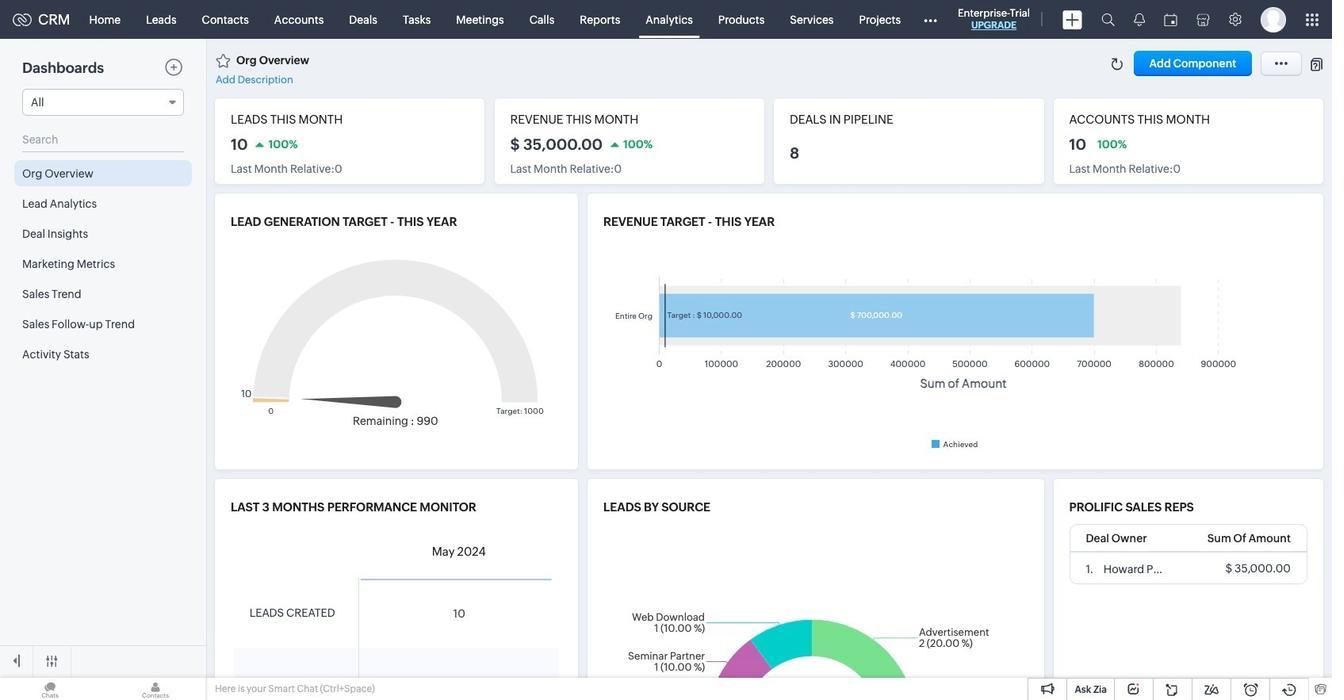 Task type: vqa. For each thing, say whether or not it's contained in the screenshot.
'PROCESS.'
no



Task type: describe. For each thing, give the bounding box(es) containing it.
signals image
[[1134, 13, 1145, 26]]

profile element
[[1252, 0, 1296, 38]]

signals element
[[1125, 0, 1155, 39]]

logo image
[[13, 13, 32, 26]]

create menu image
[[1063, 10, 1083, 29]]

calendar image
[[1164, 13, 1178, 26]]



Task type: locate. For each thing, give the bounding box(es) containing it.
profile image
[[1261, 7, 1286, 32]]

Other Modules field
[[914, 7, 948, 32]]

None field
[[22, 89, 184, 116]]

Search text field
[[22, 128, 184, 151]]

create menu element
[[1053, 0, 1092, 38]]

search element
[[1092, 0, 1125, 39]]

search image
[[1102, 13, 1115, 26]]

chats image
[[0, 678, 100, 700]]

contacts image
[[105, 678, 205, 700]]



